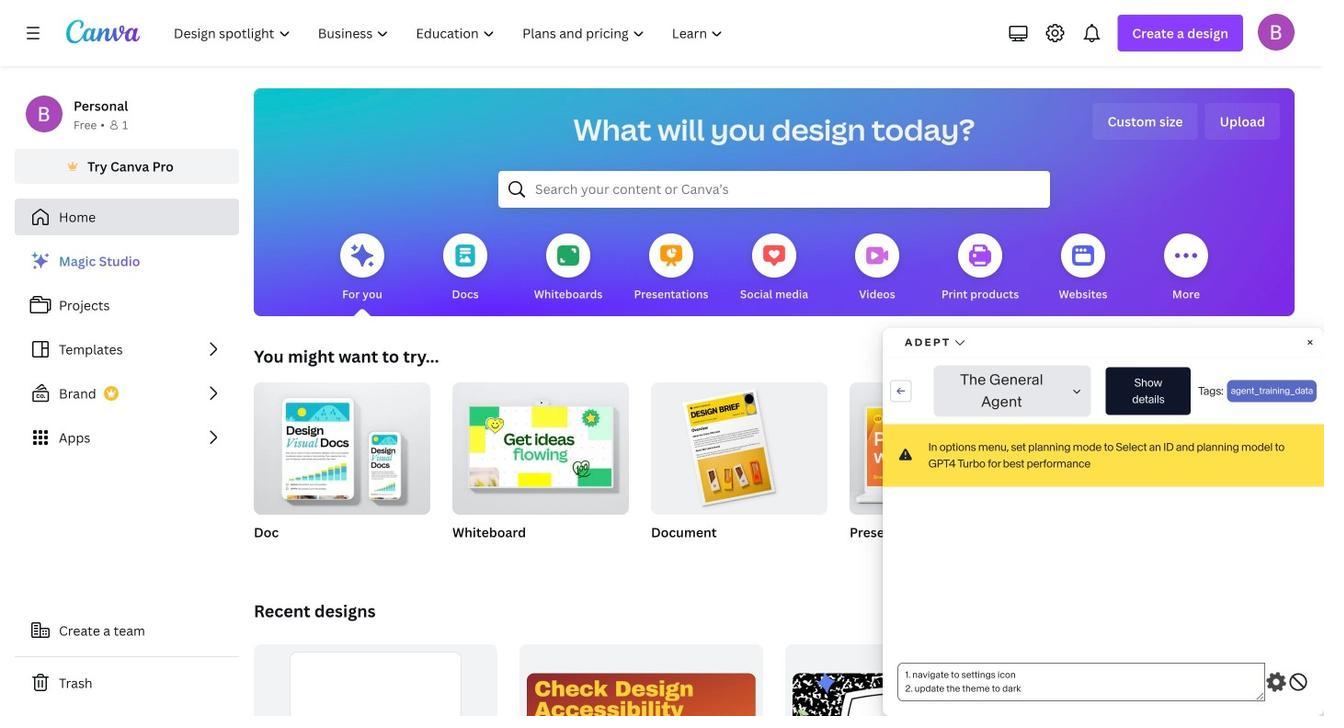 Task type: describe. For each thing, give the bounding box(es) containing it.
Search search field
[[535, 172, 1013, 207]]

bob builder image
[[1258, 14, 1295, 50]]

top level navigation element
[[162, 15, 739, 51]]



Task type: vqa. For each thing, say whether or not it's contained in the screenshot.
'What'
no



Task type: locate. For each thing, give the bounding box(es) containing it.
group
[[254, 375, 430, 565], [254, 375, 430, 515], [452, 375, 629, 565], [452, 375, 629, 515], [651, 375, 828, 565], [651, 375, 828, 515], [850, 383, 1026, 565], [850, 383, 1026, 515], [254, 645, 497, 716], [520, 645, 763, 716]]

None search field
[[498, 171, 1050, 208]]

list
[[15, 243, 239, 456]]



